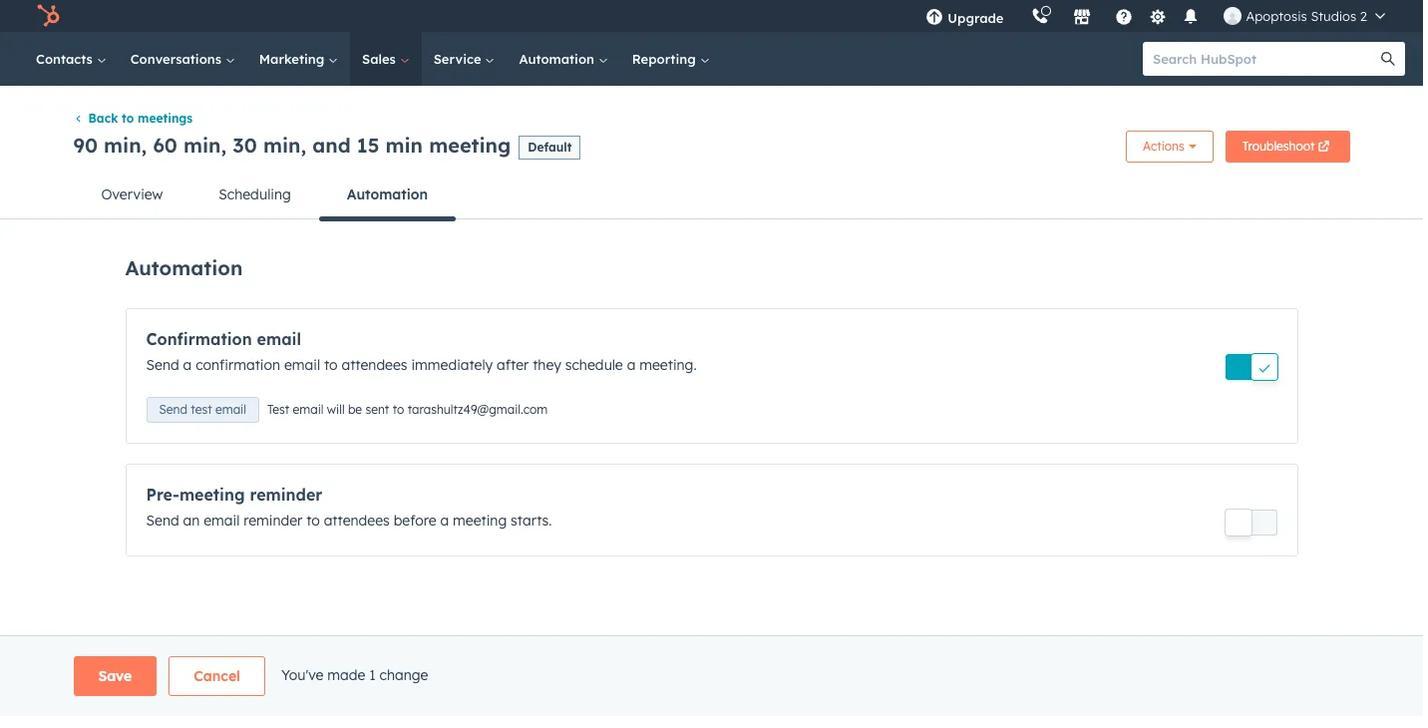 Task type: describe. For each thing, give the bounding box(es) containing it.
meeting.
[[639, 356, 697, 374]]

send for send test email
[[159, 402, 187, 417]]

an
[[183, 512, 200, 530]]

back to meetings button
[[73, 111, 193, 126]]

actions button
[[1126, 131, 1213, 163]]

calling icon button
[[1024, 3, 1058, 29]]

they
[[533, 356, 561, 374]]

will
[[327, 402, 345, 417]]

2 min, from the left
[[184, 133, 227, 158]]

attendees for immediately
[[342, 356, 407, 374]]

15
[[357, 133, 379, 158]]

search button
[[1371, 42, 1405, 76]]

sent
[[365, 402, 389, 417]]

to down pre-meeting reminder
[[306, 512, 320, 530]]

to right sent at bottom
[[393, 402, 404, 417]]

test
[[267, 402, 289, 417]]

schedule
[[565, 356, 623, 374]]

to right back
[[122, 111, 134, 126]]

starts.
[[511, 512, 552, 530]]

after
[[497, 356, 529, 374]]

send test email
[[159, 402, 246, 417]]

email left will
[[293, 402, 324, 417]]

1 vertical spatial reminder
[[244, 512, 302, 530]]

apoptosis studios 2 button
[[1212, 0, 1397, 32]]

service link
[[422, 32, 507, 86]]

hubspot image
[[36, 4, 60, 28]]

actions
[[1143, 139, 1185, 154]]

cancel button
[[169, 656, 265, 696]]

overview
[[101, 186, 163, 204]]

pre-
[[146, 485, 179, 505]]

marketing
[[259, 51, 328, 67]]

meeting inside banner
[[429, 133, 511, 158]]

meetings
[[138, 111, 193, 126]]

before
[[394, 512, 436, 530]]

navigation containing overview
[[73, 171, 1350, 221]]

sales link
[[350, 32, 422, 86]]

apoptosis
[[1246, 8, 1307, 24]]

1 vertical spatial meeting
[[179, 485, 245, 505]]

reporting
[[632, 51, 700, 67]]

you've made 1 change
[[281, 666, 428, 684]]

2 horizontal spatial a
[[627, 356, 636, 374]]

immediately
[[411, 356, 493, 374]]

send test email button
[[146, 397, 259, 423]]

marketplaces button
[[1062, 0, 1103, 32]]

90 min, 60 min, 30 min, and 15 min meeting banner
[[73, 125, 1350, 171]]

marketing link
[[247, 32, 350, 86]]

test
[[191, 402, 212, 417]]

marketplaces image
[[1074, 9, 1092, 27]]

test email will be sent to tarashultz49@gmail.com
[[267, 402, 548, 417]]

change
[[380, 666, 428, 684]]

page section element
[[25, 656, 1398, 696]]

settings link
[[1145, 5, 1170, 26]]

pre-meeting reminder
[[146, 485, 322, 505]]

notifications image
[[1182, 9, 1200, 27]]

send for send a confirmation email to attendees immediately after they schedule a meeting.
[[146, 356, 179, 374]]

send a confirmation email to attendees immediately after they schedule a meeting.
[[146, 356, 697, 374]]

sales
[[362, 51, 400, 67]]

default
[[528, 139, 572, 154]]

overview button
[[73, 171, 191, 219]]

3 min, from the left
[[263, 133, 306, 158]]



Task type: locate. For each thing, give the bounding box(es) containing it.
2 horizontal spatial automation
[[519, 51, 598, 67]]

a left meeting.
[[627, 356, 636, 374]]

confirmation email
[[146, 329, 301, 349]]

scheduling
[[219, 186, 291, 204]]

1 min, from the left
[[104, 133, 147, 158]]

navigation
[[73, 171, 1350, 221]]

tarashultz49@gmail.com
[[408, 402, 548, 417]]

you've
[[281, 666, 324, 684]]

automation inside automation button
[[347, 186, 428, 204]]

hubspot link
[[24, 4, 75, 28]]

attendees for before
[[324, 512, 390, 530]]

be
[[348, 402, 362, 417]]

reporting link
[[620, 32, 722, 86]]

1 horizontal spatial a
[[440, 512, 449, 530]]

help button
[[1107, 0, 1141, 32]]

attendees up sent at bottom
[[342, 356, 407, 374]]

Search HubSpot search field
[[1143, 42, 1387, 76]]

1 horizontal spatial automation
[[347, 186, 428, 204]]

automation button
[[319, 171, 456, 221]]

reminder down pre-meeting reminder
[[244, 512, 302, 530]]

automation up confirmation
[[125, 256, 243, 281]]

0 horizontal spatial a
[[183, 356, 192, 374]]

2 vertical spatial automation
[[125, 256, 243, 281]]

contacts
[[36, 51, 96, 67]]

meeting right min
[[429, 133, 511, 158]]

min, right 30
[[263, 133, 306, 158]]

confirmation
[[146, 329, 252, 349]]

and
[[312, 133, 351, 158]]

to
[[122, 111, 134, 126], [324, 356, 338, 374], [393, 402, 404, 417], [306, 512, 320, 530]]

contacts link
[[24, 32, 118, 86]]

send inside button
[[159, 402, 187, 417]]

0 vertical spatial attendees
[[342, 356, 407, 374]]

settings image
[[1149, 8, 1167, 26]]

automation up default
[[519, 51, 598, 67]]

notifications button
[[1174, 0, 1208, 32]]

tara schultz image
[[1224, 7, 1242, 25]]

email down pre-meeting reminder
[[204, 512, 240, 530]]

send for send an email reminder to attendees before a meeting starts.
[[146, 512, 179, 530]]

menu item
[[1018, 0, 1022, 32]]

meeting
[[429, 133, 511, 158], [179, 485, 245, 505], [453, 512, 507, 530]]

confirmation
[[196, 356, 280, 374]]

to up will
[[324, 356, 338, 374]]

attendees left before
[[324, 512, 390, 530]]

automation inside automation link
[[519, 51, 598, 67]]

a right before
[[440, 512, 449, 530]]

90 min, 60 min, 30 min, and 15 min meeting
[[73, 133, 511, 158]]

meeting left starts.
[[453, 512, 507, 530]]

1
[[369, 666, 376, 684]]

reminder up send an email reminder to attendees before a meeting starts.
[[250, 485, 322, 505]]

2 vertical spatial meeting
[[453, 512, 507, 530]]

0 vertical spatial automation
[[519, 51, 598, 67]]

2
[[1360, 8, 1367, 24]]

save
[[98, 667, 132, 685]]

send
[[146, 356, 179, 374], [159, 402, 187, 417], [146, 512, 179, 530]]

1 horizontal spatial min,
[[184, 133, 227, 158]]

send down confirmation
[[146, 356, 179, 374]]

min,
[[104, 133, 147, 158], [184, 133, 227, 158], [263, 133, 306, 158]]

email inside the send test email button
[[215, 402, 246, 417]]

email up test
[[284, 356, 320, 374]]

send down the pre- on the bottom
[[146, 512, 179, 530]]

email
[[257, 329, 301, 349], [284, 356, 320, 374], [215, 402, 246, 417], [293, 402, 324, 417], [204, 512, 240, 530]]

min
[[385, 133, 423, 158]]

1 vertical spatial send
[[159, 402, 187, 417]]

attendees
[[342, 356, 407, 374], [324, 512, 390, 530]]

email right test
[[215, 402, 246, 417]]

menu containing apoptosis studios 2
[[912, 0, 1399, 32]]

0 horizontal spatial automation
[[125, 256, 243, 281]]

0 vertical spatial meeting
[[429, 133, 511, 158]]

troubleshoot
[[1242, 139, 1315, 154]]

min, down back to meetings button
[[104, 133, 147, 158]]

1 vertical spatial attendees
[[324, 512, 390, 530]]

reminder
[[250, 485, 322, 505], [244, 512, 302, 530]]

calling icon image
[[1032, 8, 1050, 26]]

meeting up 'an'
[[179, 485, 245, 505]]

a down confirmation
[[183, 356, 192, 374]]

conversations
[[130, 51, 225, 67]]

back to meetings
[[88, 111, 193, 126]]

send left test
[[159, 402, 187, 417]]

email up confirmation
[[257, 329, 301, 349]]

upgrade image
[[926, 9, 944, 27]]

apoptosis studios 2
[[1246, 8, 1367, 24]]

help image
[[1115, 9, 1133, 27]]

back
[[88, 111, 118, 126]]

90
[[73, 133, 98, 158]]

scheduling button
[[191, 171, 319, 219]]

0 vertical spatial send
[[146, 356, 179, 374]]

automation
[[519, 51, 598, 67], [347, 186, 428, 204], [125, 256, 243, 281]]

0 horizontal spatial min,
[[104, 133, 147, 158]]

troubleshoot link
[[1225, 131, 1350, 163]]

conversations link
[[118, 32, 247, 86]]

made
[[327, 666, 365, 684]]

send an email reminder to attendees before a meeting starts.
[[146, 512, 552, 530]]

upgrade
[[948, 10, 1004, 26]]

30
[[233, 133, 257, 158]]

save button
[[73, 656, 157, 696]]

service
[[434, 51, 485, 67]]

search image
[[1381, 52, 1395, 66]]

60
[[153, 133, 177, 158]]

automation down min
[[347, 186, 428, 204]]

cancel
[[194, 667, 240, 685]]

2 horizontal spatial min,
[[263, 133, 306, 158]]

automation link
[[507, 32, 620, 86]]

1 vertical spatial automation
[[347, 186, 428, 204]]

2 vertical spatial send
[[146, 512, 179, 530]]

a
[[183, 356, 192, 374], [627, 356, 636, 374], [440, 512, 449, 530]]

min, left 30
[[184, 133, 227, 158]]

studios
[[1311, 8, 1357, 24]]

menu
[[912, 0, 1399, 32]]

0 vertical spatial reminder
[[250, 485, 322, 505]]



Task type: vqa. For each thing, say whether or not it's contained in the screenshot.
Get A Hands-On Intro To Building Website Pages In This Interactive Demo
no



